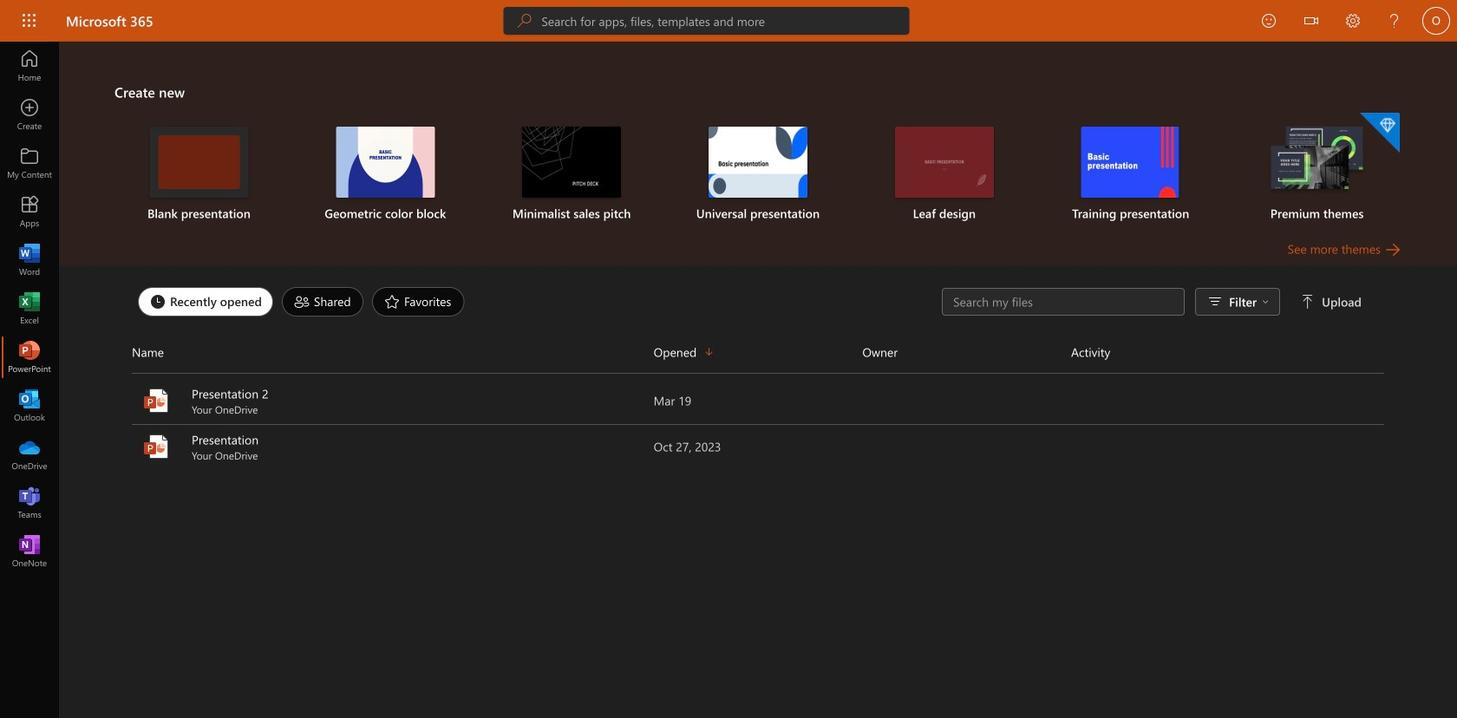 Task type: locate. For each thing, give the bounding box(es) containing it.
my content image
[[21, 154, 38, 172]]

Search box. Suggestions appear as you type. search field
[[542, 7, 909, 35]]

activity, column 4 of 4 column header
[[1071, 338, 1384, 366]]

navigation
[[0, 42, 59, 576]]

row
[[132, 338, 1384, 374]]

leaf design element
[[862, 127, 1027, 222]]

1 vertical spatial powerpoint image
[[142, 433, 170, 461]]

tab
[[134, 287, 278, 317], [278, 287, 368, 317], [368, 287, 469, 317]]

home image
[[21, 57, 38, 75]]

powerpoint image inside name presentation 'cell'
[[142, 433, 170, 461]]

powerpoint image down powerpoint icon at the bottom left of page
[[142, 433, 170, 461]]

1 horizontal spatial powerpoint image
[[142, 433, 170, 461]]

main content
[[59, 42, 1457, 470]]

shared element
[[282, 287, 363, 317]]

premium templates diamond image
[[1360, 113, 1400, 153]]

geometric color block image
[[336, 127, 435, 198]]

application
[[0, 42, 1457, 718]]

3 tab from the left
[[368, 287, 469, 317]]

premium themes element
[[1235, 113, 1400, 222]]

minimalist sales pitch image
[[522, 127, 621, 198]]

banner
[[0, 0, 1457, 45]]

blank presentation element
[[116, 127, 282, 222]]

create image
[[21, 106, 38, 123]]

None search field
[[503, 7, 909, 35]]

onedrive image
[[21, 446, 38, 463]]

favorites element
[[372, 287, 464, 317]]

universal presentation element
[[675, 127, 841, 222]]

excel image
[[21, 300, 38, 317]]

name presentation 2 cell
[[132, 385, 654, 416]]

powerpoint image
[[21, 349, 38, 366], [142, 433, 170, 461]]

apps image
[[21, 203, 38, 220]]

tab list
[[134, 283, 942, 321]]

minimalist sales pitch element
[[489, 127, 655, 222]]

teams image
[[21, 494, 38, 512]]

Search my files text field
[[952, 293, 1176, 311]]

0 horizontal spatial powerpoint image
[[21, 349, 38, 366]]

powerpoint image down excel icon
[[21, 349, 38, 366]]

list
[[115, 111, 1402, 239]]

displaying 2 out of 11 files. status
[[942, 288, 1365, 316]]

universal presentation image
[[709, 127, 808, 198]]



Task type: describe. For each thing, give the bounding box(es) containing it.
outlook image
[[21, 397, 38, 415]]

2 tab from the left
[[278, 287, 368, 317]]

training presentation image
[[1081, 127, 1180, 198]]

geometric color block element
[[303, 127, 468, 222]]

1 tab from the left
[[134, 287, 278, 317]]

powerpoint image
[[142, 387, 170, 415]]

recently opened element
[[138, 287, 273, 317]]

word image
[[21, 252, 38, 269]]

leaf design image
[[895, 127, 994, 198]]

training presentation element
[[1048, 127, 1214, 222]]

name presentation cell
[[132, 431, 654, 462]]

onenote image
[[21, 543, 38, 560]]

0 vertical spatial powerpoint image
[[21, 349, 38, 366]]

premium themes image
[[1268, 127, 1367, 196]]



Task type: vqa. For each thing, say whether or not it's contained in the screenshot.
search box
yes



